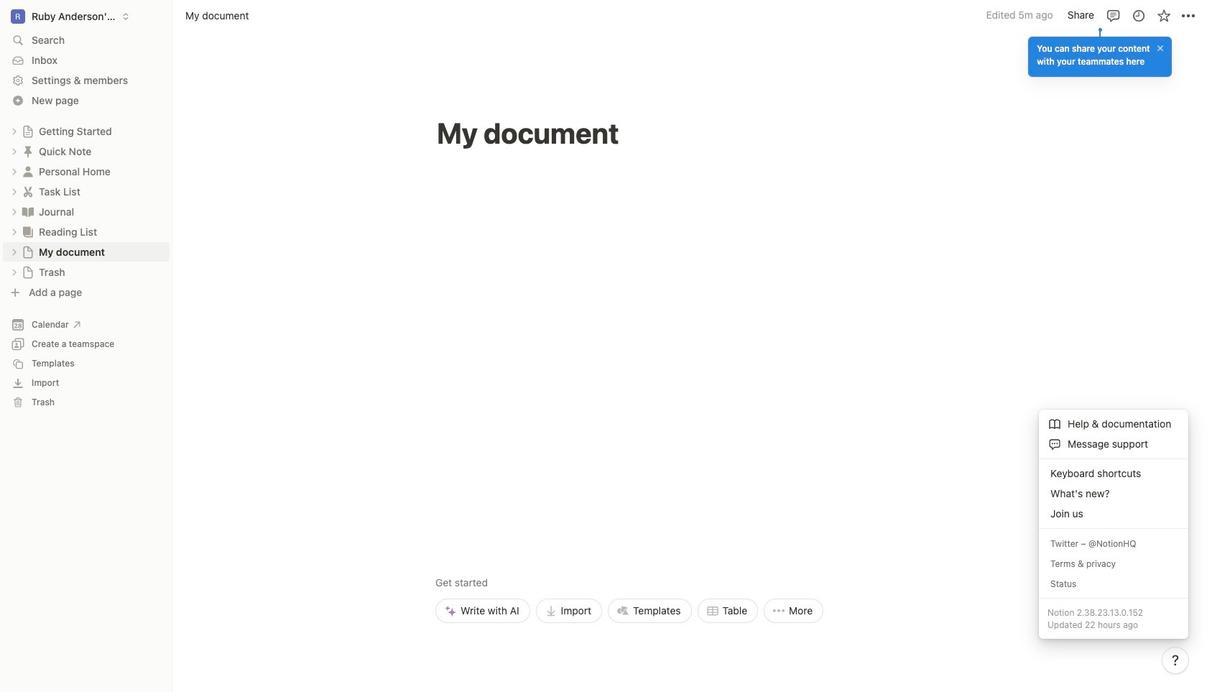 Task type: describe. For each thing, give the bounding box(es) containing it.
1 horizontal spatial menu
[[1040, 410, 1189, 639]]

favorite image
[[1157, 8, 1171, 23]]



Task type: locate. For each thing, give the bounding box(es) containing it.
comments image
[[1107, 8, 1121, 23]]

updates image
[[1132, 8, 1146, 23]]

0 horizontal spatial menu
[[436, 475, 824, 623]]

menu
[[1040, 410, 1189, 639], [436, 475, 824, 623]]



Task type: vqa. For each thing, say whether or not it's contained in the screenshot.
right menu
yes



